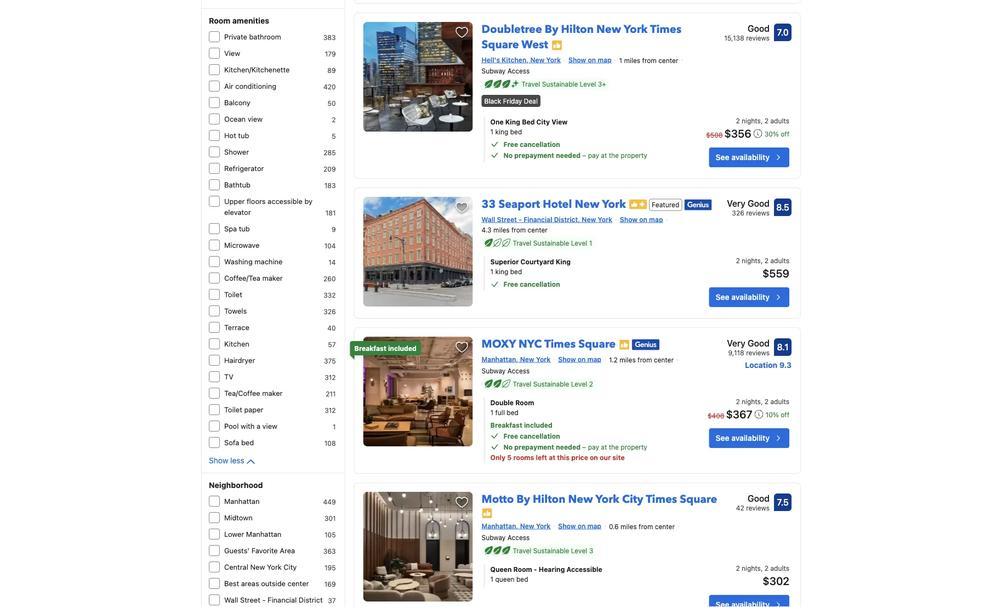 Task type: locate. For each thing, give the bounding box(es) containing it.
1 manhattan, new york from the top
[[482, 356, 551, 363]]

3 good from the top
[[748, 338, 770, 349]]

332
[[324, 291, 336, 299]]

1 pay from the top
[[589, 151, 600, 159]]

1 down one
[[491, 128, 494, 135]]

312 for tv
[[325, 374, 336, 381]]

2 king from the top
[[496, 268, 509, 275]]

1 off from the top
[[781, 130, 790, 138]]

1 horizontal spatial by
[[545, 22, 559, 37]]

very inside very good 9,118 reviews
[[728, 338, 746, 349]]

free down superior
[[504, 280, 519, 288]]

free down one
[[504, 140, 519, 148]]

1 vertical spatial included
[[524, 422, 553, 429]]

courtyard
[[521, 258, 555, 266]]

free cancellation down "1 full bed breakfast included"
[[504, 432, 561, 440]]

by right motto
[[517, 492, 531, 507]]

access down nyc
[[508, 367, 530, 375]]

0 horizontal spatial breakfast
[[355, 345, 387, 352]]

2 1 king bed from the top
[[491, 268, 522, 275]]

off
[[781, 130, 790, 138], [781, 411, 790, 419]]

center for doubletree by hilton new york times square west
[[659, 57, 679, 64]]

miles inside "0.6 miles from center subway access"
[[621, 523, 637, 531]]

travel sustainable level 1
[[513, 239, 593, 247]]

0 vertical spatial view
[[248, 115, 263, 123]]

very inside very good 326 reviews
[[728, 198, 746, 209]]

financial down the "outside" at the bottom left of the page
[[268, 596, 297, 604]]

show down the doubletree by hilton new york times square west
[[569, 56, 587, 64]]

1 needed from the top
[[556, 151, 581, 159]]

2 312 from the top
[[325, 407, 336, 414]]

toilet paper
[[224, 406, 264, 414]]

sustainable up hearing at the right
[[534, 547, 570, 555]]

bed inside queen room - hearing accessible 1 queen bed
[[517, 575, 529, 583]]

8.1
[[778, 342, 789, 353]]

1 no prepayment needed – pay at the property from the top
[[504, 151, 648, 159]]

upper
[[224, 197, 245, 205]]

bed down double room
[[507, 409, 519, 416]]

map left 0.6
[[588, 522, 602, 530]]

wall street - financial district 37
[[224, 596, 336, 605]]

tub right hot
[[238, 131, 249, 140]]

travel up deal at top
[[522, 80, 541, 88]]

access up queen
[[508, 534, 530, 541]]

availability down $367
[[732, 434, 770, 443]]

1 vertical spatial 5
[[508, 454, 512, 461]]

show for motto by hilton new york city times square
[[559, 522, 576, 530]]

manhattan, new york for motto
[[482, 522, 551, 530]]

very up 9,118
[[728, 338, 746, 349]]

1 vertical spatial off
[[781, 411, 790, 419]]

see availability for 33 seaport hotel new york
[[716, 293, 770, 302]]

1 vertical spatial very good element
[[728, 337, 770, 350]]

level
[[580, 80, 597, 88], [572, 239, 588, 247], [572, 380, 588, 388], [572, 547, 588, 555]]

show for moxy nyc times square
[[559, 356, 576, 363]]

326
[[733, 209, 745, 217], [324, 308, 336, 315]]

reviews inside "good 15,138 reviews"
[[747, 34, 770, 42]]

3 availability from the top
[[732, 434, 770, 443]]

subway down hell's
[[482, 67, 506, 75]]

0 vertical spatial –
[[583, 151, 587, 159]]

1 vertical spatial very
[[728, 338, 746, 349]]

4.3 miles from center
[[482, 226, 548, 234]]

hilton inside the doubletree by hilton new york times square west
[[562, 22, 594, 37]]

2 subway from the top
[[482, 367, 506, 375]]

1 1 king bed from the top
[[491, 128, 522, 135]]

1 see availability link from the top
[[710, 147, 790, 167]]

2 availability from the top
[[732, 293, 770, 302]]

show for 33 seaport hotel new york
[[620, 216, 638, 223]]

1 king bed down one
[[491, 128, 522, 135]]

1 – from the top
[[583, 151, 587, 159]]

subway inside 1.2 miles from center subway access
[[482, 367, 506, 375]]

lower
[[224, 530, 244, 539]]

show on map for 33 seaport hotel new york
[[620, 216, 664, 223]]

travel sustainable level 3
[[513, 547, 594, 555]]

very for 8.1
[[728, 338, 746, 349]]

by
[[545, 22, 559, 37], [517, 492, 531, 507]]

accessible
[[268, 197, 303, 205]]

3 reviews from the top
[[747, 349, 770, 357]]

2 nights , 2 adults
[[737, 117, 790, 124], [737, 398, 790, 405]]

0 vertical spatial very good element
[[728, 197, 770, 210]]

motto by hilton new york city times square link
[[482, 488, 718, 507]]

1 king bed down superior
[[491, 268, 522, 275]]

2 good from the top
[[748, 198, 770, 209]]

0 vertical spatial 1 king bed
[[491, 128, 522, 135]]

0 vertical spatial off
[[781, 130, 790, 138]]

subway inside "0.6 miles from center subway access"
[[482, 534, 506, 541]]

2 access from the top
[[508, 367, 530, 375]]

moxy
[[482, 337, 516, 352]]

see
[[716, 153, 730, 162], [716, 293, 730, 302], [716, 434, 730, 443]]

center inside "0.6 miles from center subway access"
[[655, 523, 675, 531]]

miles for doubletree by hilton new york times square west
[[625, 57, 641, 64]]

1 vertical spatial king
[[556, 258, 571, 266]]

washing machine
[[224, 258, 283, 266]]

new inside 33 seaport hotel new york link
[[575, 197, 600, 212]]

access
[[508, 67, 530, 75], [508, 367, 530, 375], [508, 534, 530, 541]]

new up district,
[[575, 197, 600, 212]]

1 king from the top
[[496, 128, 509, 135]]

sustainable
[[542, 80, 579, 88], [534, 239, 570, 247], [534, 380, 570, 388], [534, 547, 570, 555]]

one king bed city view link
[[491, 117, 676, 127]]

0 horizontal spatial wall
[[224, 596, 238, 604]]

2 vertical spatial free cancellation
[[504, 432, 561, 440]]

by up the west
[[545, 22, 559, 37]]

- down the best areas outside center
[[262, 596, 266, 604]]

manhattan, for moxy
[[482, 356, 519, 363]]

0 vertical spatial times
[[651, 22, 682, 37]]

no prepayment needed – pay at the property down one king bed city view link
[[504, 151, 648, 159]]

genius discounts available at this property. image
[[685, 199, 712, 210], [685, 199, 712, 210], [633, 339, 660, 350], [633, 339, 660, 350]]

2 pay from the top
[[589, 443, 600, 451]]

1 vertical spatial manhattan,
[[482, 522, 519, 530]]

2 see availability link from the top
[[710, 288, 790, 307]]

sustainable for doubletree
[[542, 80, 579, 88]]

at down one king bed city view link
[[602, 151, 608, 159]]

reviews up location
[[747, 349, 770, 357]]

our
[[600, 454, 611, 461]]

show on map for moxy nyc times square
[[559, 356, 602, 363]]

0 vertical spatial financial
[[524, 216, 553, 223]]

1 vertical spatial see
[[716, 293, 730, 302]]

show on map up 3
[[559, 522, 602, 530]]

4.3
[[482, 226, 492, 234]]

free down "1 full bed breakfast included"
[[504, 432, 519, 440]]

king left bed
[[506, 118, 521, 126]]

326 left 8.5
[[733, 209, 745, 217]]

street inside wall street - financial district 37
[[240, 596, 261, 604]]

times inside the doubletree by hilton new york times square west
[[651, 22, 682, 37]]

scored 7.5 element
[[775, 494, 792, 511]]

1 2 nights , 2 adults from the top
[[737, 117, 790, 124]]

good element left 7.0
[[725, 22, 770, 35]]

2 nights , 2 adults up 30%
[[737, 117, 790, 124]]

0 vertical spatial prepayment
[[515, 151, 555, 159]]

0 vertical spatial very
[[728, 198, 746, 209]]

nyc
[[519, 337, 542, 352]]

1 left queen at bottom
[[491, 575, 494, 583]]

57
[[328, 341, 336, 348]]

tub for hot tub
[[238, 131, 249, 140]]

financial for district
[[268, 596, 297, 604]]

property up this property is part of our preferred plus program. it's committed to providing outstanding service and excellent value. it'll pay us a higher commission if you make a booking. image
[[621, 151, 648, 159]]

3+
[[598, 80, 607, 88]]

new up 1 miles from center subway access
[[597, 22, 622, 37]]

manhattan, for motto
[[482, 522, 519, 530]]

motto by hilton new york city times square image
[[364, 492, 473, 602]]

1 horizontal spatial breakfast
[[491, 422, 523, 429]]

this property is part of our preferred partner program. it's committed to providing excellent service and good value. it'll pay us a higher commission if you make a booking. image
[[552, 40, 563, 51], [620, 339, 631, 350], [620, 339, 631, 350]]

tub for spa tub
[[239, 225, 250, 233]]

1 reviews from the top
[[747, 34, 770, 42]]

center inside 1.2 miles from center subway access
[[654, 356, 674, 364]]

1 vertical spatial street
[[240, 596, 261, 604]]

1 good from the top
[[748, 23, 770, 34]]

383
[[324, 33, 336, 41]]

1 vertical spatial subway
[[482, 367, 506, 375]]

king inside 'link'
[[556, 258, 571, 266]]

0 vertical spatial breakfast
[[355, 345, 387, 352]]

1 vertical spatial tub
[[239, 225, 250, 233]]

0 vertical spatial tub
[[238, 131, 249, 140]]

featured
[[652, 201, 680, 209]]

1 , from the top
[[761, 117, 763, 124]]

326 down 332
[[324, 308, 336, 315]]

reviews left 8.5
[[747, 209, 770, 217]]

2 free from the top
[[504, 280, 519, 288]]

miles
[[625, 57, 641, 64], [494, 226, 510, 234], [620, 356, 636, 364], [621, 523, 637, 531]]

very good element for 8.5
[[728, 197, 770, 210]]

york inside the doubletree by hilton new york times square west
[[624, 22, 648, 37]]

1 312 from the top
[[325, 374, 336, 381]]

1 vertical spatial view
[[552, 118, 568, 126]]

0 vertical spatial maker
[[263, 274, 283, 282]]

– down one king bed city view link
[[583, 151, 587, 159]]

manhattan, down motto
[[482, 522, 519, 530]]

2 prepayment from the top
[[515, 443, 555, 451]]

street for district
[[240, 596, 261, 604]]

1 adults from the top
[[771, 117, 790, 124]]

2 nights from the top
[[742, 257, 761, 265]]

toilet for toilet
[[224, 291, 242, 299]]

1.2 miles from center subway access
[[482, 356, 674, 375]]

sofa
[[224, 439, 239, 447]]

property up site
[[621, 443, 648, 451]]

travel up queen at bottom
[[513, 547, 532, 555]]

manhattan
[[224, 497, 260, 506], [246, 530, 282, 539]]

access inside 1 miles from center subway access
[[508, 67, 530, 75]]

- inside wall street - financial district 37
[[262, 596, 266, 604]]

2 vertical spatial city
[[284, 563, 297, 571]]

1 horizontal spatial king
[[556, 258, 571, 266]]

3 see availability from the top
[[716, 434, 770, 443]]

subway up queen
[[482, 534, 506, 541]]

326 inside very good 326 reviews
[[733, 209, 745, 217]]

2 vertical spatial -
[[262, 596, 266, 604]]

1 vertical spatial free cancellation
[[504, 280, 561, 288]]

best areas outside center
[[224, 580, 309, 588]]

toilet for toilet paper
[[224, 406, 242, 414]]

from inside "0.6 miles from center subway access"
[[639, 523, 654, 531]]

0 vertical spatial manhattan, new york
[[482, 356, 551, 363]]

1 inside "1 full bed breakfast included"
[[491, 409, 494, 416]]

off right 10%
[[781, 411, 790, 419]]

3 subway from the top
[[482, 534, 506, 541]]

at
[[602, 151, 608, 159], [602, 443, 608, 451], [549, 454, 556, 461]]

adults up 10% off
[[771, 398, 790, 405]]

1 vertical spatial toilet
[[224, 406, 242, 414]]

2 – from the top
[[583, 443, 587, 451]]

this property is part of our preferred partner program. it's committed to providing excellent service and good value. it'll pay us a higher commission if you make a booking. image
[[552, 40, 563, 51], [482, 508, 493, 519], [482, 508, 493, 519]]

toilet up the towels
[[224, 291, 242, 299]]

1 vertical spatial 312
[[325, 407, 336, 414]]

show on map down the doubletree by hilton new york times square west
[[569, 56, 612, 64]]

50
[[328, 99, 336, 107]]

0 vertical spatial wall
[[482, 216, 496, 223]]

2 vertical spatial free
[[504, 432, 519, 440]]

good element for motto by hilton new york city times square
[[737, 492, 770, 505]]

2 see availability from the top
[[716, 293, 770, 302]]

city down area at left
[[284, 563, 297, 571]]

private bathroom
[[224, 33, 281, 41]]

financial
[[524, 216, 553, 223], [268, 596, 297, 604]]

cancellation for king
[[520, 280, 561, 288]]

2 toilet from the top
[[224, 406, 242, 414]]

property
[[621, 151, 648, 159], [621, 443, 648, 451]]

accessible
[[567, 566, 603, 573]]

0 horizontal spatial square
[[482, 37, 519, 52]]

0 vertical spatial free cancellation
[[504, 140, 561, 148]]

scored 8.5 element
[[775, 198, 792, 216]]

travel for doubletree
[[522, 80, 541, 88]]

1 vertical spatial 326
[[324, 308, 336, 315]]

motto by hilton new york city times square
[[482, 492, 718, 507]]

queen
[[491, 566, 512, 573]]

37
[[328, 597, 336, 605]]

queen
[[496, 575, 515, 583]]

miles for motto by hilton new york city times square
[[621, 523, 637, 531]]

0 vertical spatial cancellation
[[520, 140, 561, 148]]

1 vertical spatial view
[[263, 422, 278, 430]]

1 full bed breakfast included
[[491, 409, 553, 429]]

view down private
[[224, 49, 240, 57]]

9.3
[[780, 361, 792, 370]]

this property is part of our preferred plus program. it's committed to providing outstanding service and excellent value. it'll pay us a higher commission if you make a booking. image
[[630, 199, 647, 209]]

king down one
[[496, 128, 509, 135]]

room up "1 full bed breakfast included"
[[516, 399, 535, 406]]

maker down machine
[[263, 274, 283, 282]]

see availability
[[716, 153, 770, 162], [716, 293, 770, 302], [716, 434, 770, 443]]

availability down 2 nights , 2 adults $559
[[732, 293, 770, 302]]

very good element
[[728, 197, 770, 210], [728, 337, 770, 350]]

adults up $302
[[771, 564, 790, 572]]

king down travel sustainable level 1
[[556, 258, 571, 266]]

financial inside wall street - financial district 37
[[268, 596, 297, 604]]

, inside 2 nights , 2 adults $302
[[761, 564, 763, 572]]

bed inside "1 full bed breakfast included"
[[507, 409, 519, 416]]

room for queen
[[514, 566, 533, 573]]

superior courtyard king
[[491, 258, 571, 266]]

1 horizontal spatial 326
[[733, 209, 745, 217]]

1 vertical spatial city
[[623, 492, 644, 507]]

good left 7.5
[[748, 493, 770, 504]]

0 vertical spatial see availability link
[[710, 147, 790, 167]]

miles inside 1 miles from center subway access
[[625, 57, 641, 64]]

- up 4.3 miles from center
[[519, 216, 522, 223]]

0 horizontal spatial included
[[388, 345, 417, 352]]

on left the 1.2
[[578, 356, 586, 363]]

1 vertical spatial good element
[[737, 492, 770, 505]]

2 adults from the top
[[771, 257, 790, 265]]

2 very from the top
[[728, 338, 746, 349]]

off right 30%
[[781, 130, 790, 138]]

2 see from the top
[[716, 293, 730, 302]]

subway inside 1 miles from center subway access
[[482, 67, 506, 75]]

from inside 1 miles from center subway access
[[643, 57, 657, 64]]

1 vertical spatial see availability link
[[710, 288, 790, 307]]

level for 33
[[572, 239, 588, 247]]

room up private
[[209, 16, 231, 25]]

good element left 7.5
[[737, 492, 770, 505]]

see availability for moxy nyc times square
[[716, 434, 770, 443]]

1 vertical spatial cancellation
[[520, 280, 561, 288]]

3 free cancellation from the top
[[504, 432, 561, 440]]

pay up price
[[589, 443, 600, 451]]

cancellation down courtyard
[[520, 280, 561, 288]]

0 vertical spatial manhattan,
[[482, 356, 519, 363]]

1 vertical spatial needed
[[556, 443, 581, 451]]

2 nights , 2 adults up 10%
[[737, 398, 790, 405]]

0 horizontal spatial by
[[517, 492, 531, 507]]

square
[[482, 37, 519, 52], [579, 337, 616, 352], [680, 492, 718, 507]]

312 down 211
[[325, 407, 336, 414]]

view right a
[[263, 422, 278, 430]]

times
[[651, 22, 682, 37], [545, 337, 576, 352], [646, 492, 678, 507]]

0 vertical spatial 312
[[325, 374, 336, 381]]

off for $356
[[781, 130, 790, 138]]

bed right queen at bottom
[[517, 575, 529, 583]]

breakfast down full
[[491, 422, 523, 429]]

private
[[224, 33, 247, 41]]

2 2 nights , 2 adults from the top
[[737, 398, 790, 405]]

1 vertical spatial free
[[504, 280, 519, 288]]

from inside 1.2 miles from center subway access
[[638, 356, 653, 364]]

prepayment up left
[[515, 443, 555, 451]]

maker up paper on the bottom left of page
[[262, 389, 283, 398]]

4 nights from the top
[[742, 564, 761, 572]]

pay down one king bed city view link
[[589, 151, 600, 159]]

level for motto
[[572, 547, 588, 555]]

good
[[748, 23, 770, 34], [748, 198, 770, 209], [748, 338, 770, 349], [748, 493, 770, 504]]

view
[[248, 115, 263, 123], [263, 422, 278, 430]]

0 vertical spatial square
[[482, 37, 519, 52]]

this property is part of our preferred partner program. it's committed to providing excellent service and good value. it'll pay us a higher commission if you make a booking. image for square
[[620, 339, 631, 350]]

access inside "0.6 miles from center subway access"
[[508, 534, 530, 541]]

0 horizontal spatial 5
[[332, 132, 336, 140]]

1 very from the top
[[728, 198, 746, 209]]

1 vertical spatial property
[[621, 443, 648, 451]]

reviews inside very good 9,118 reviews
[[747, 349, 770, 357]]

this property is part of our preferred partner program. it's committed to providing excellent service and good value. it'll pay us a higher commission if you make a booking. image for motto
[[482, 508, 493, 519]]

2 free cancellation from the top
[[504, 280, 561, 288]]

good 15,138 reviews
[[725, 23, 770, 42]]

3 access from the top
[[508, 534, 530, 541]]

312
[[325, 374, 336, 381], [325, 407, 336, 414]]

4 , from the top
[[761, 564, 763, 572]]

1 horizontal spatial view
[[552, 118, 568, 126]]

availability for 33 seaport hotel new york
[[732, 293, 770, 302]]

1 subway from the top
[[482, 67, 506, 75]]

1 cancellation from the top
[[520, 140, 561, 148]]

bed right sofa
[[241, 439, 254, 447]]

1 vertical spatial –
[[583, 443, 587, 451]]

5 up 285
[[332, 132, 336, 140]]

2 manhattan, new york from the top
[[482, 522, 551, 530]]

0 vertical spatial 326
[[733, 209, 745, 217]]

level for moxy
[[572, 380, 588, 388]]

0 horizontal spatial king
[[506, 118, 521, 126]]

this property is part of our preferred partner program. it's committed to providing excellent service and good value. it'll pay us a higher commission if you make a booking. image for new
[[552, 40, 563, 51]]

free cancellation down one king bed city view on the top of the page
[[504, 140, 561, 148]]

no down one
[[504, 151, 513, 159]]

very for 8.5
[[728, 198, 746, 209]]

2 horizontal spatial -
[[534, 566, 538, 573]]

center inside 1 miles from center subway access
[[659, 57, 679, 64]]

show
[[569, 56, 587, 64], [620, 216, 638, 223], [559, 356, 576, 363], [209, 456, 228, 465], [559, 522, 576, 530]]

1 vertical spatial 1 king bed
[[491, 268, 522, 275]]

wall inside wall street - financial district 37
[[224, 596, 238, 604]]

1 very good element from the top
[[728, 197, 770, 210]]

breakfast
[[355, 345, 387, 352], [491, 422, 523, 429]]

by
[[305, 197, 313, 205]]

7.0
[[778, 27, 789, 37]]

good element
[[725, 22, 770, 35], [737, 492, 770, 505]]

travel sustainable level 3+
[[522, 80, 607, 88]]

4 good from the top
[[748, 493, 770, 504]]

free cancellation down superior courtyard king
[[504, 280, 561, 288]]

map for moxy nyc times square
[[588, 356, 602, 363]]

10%
[[766, 411, 780, 419]]

0 vertical spatial -
[[519, 216, 522, 223]]

by for doubletree
[[545, 22, 559, 37]]

2 , from the top
[[761, 257, 763, 265]]

king down superior
[[496, 268, 509, 275]]

1 vertical spatial availability
[[732, 293, 770, 302]]

adults
[[771, 117, 790, 124], [771, 257, 790, 265], [771, 398, 790, 405], [771, 564, 790, 572]]

1 vertical spatial wall
[[224, 596, 238, 604]]

good inside good 42 reviews
[[748, 493, 770, 504]]

square inside the doubletree by hilton new york times square west
[[482, 37, 519, 52]]

access inside 1.2 miles from center subway access
[[508, 367, 530, 375]]

1 manhattan, from the top
[[482, 356, 519, 363]]

2 off from the top
[[781, 411, 790, 419]]

manhattan, new york for moxy
[[482, 356, 551, 363]]

city down site
[[623, 492, 644, 507]]

0 vertical spatial property
[[621, 151, 648, 159]]

0 vertical spatial 5
[[332, 132, 336, 140]]

nights inside 2 nights , 2 adults $559
[[742, 257, 761, 265]]

very good element for 8.1
[[728, 337, 770, 350]]

1 down the doubletree by hilton new york times square west
[[620, 57, 623, 64]]

show down moxy nyc times square
[[559, 356, 576, 363]]

good element for doubletree by hilton new york times square west
[[725, 22, 770, 35]]

42
[[737, 504, 745, 512]]

312 down '375'
[[325, 374, 336, 381]]

1 toilet from the top
[[224, 291, 242, 299]]

2 manhattan, from the top
[[482, 522, 519, 530]]

show on map for motto by hilton new york city times square
[[559, 522, 602, 530]]

wall up the 4.3
[[482, 216, 496, 223]]

breakfast inside "1 full bed breakfast included"
[[491, 422, 523, 429]]

moxy nyc times square
[[482, 337, 616, 352]]

on down motto by hilton new york city times square
[[578, 522, 586, 530]]

0 horizontal spatial street
[[240, 596, 261, 604]]

2 very good element from the top
[[728, 337, 770, 350]]

manhattan, down moxy
[[482, 356, 519, 363]]

1 vertical spatial the
[[609, 443, 619, 451]]

$356
[[725, 127, 752, 140]]

street up 4.3 miles from center
[[497, 216, 517, 223]]

4 adults from the top
[[771, 564, 790, 572]]

location 9.3
[[746, 361, 792, 370]]

0 vertical spatial no prepayment needed – pay at the property
[[504, 151, 648, 159]]

street for district,
[[497, 216, 517, 223]]

financial for district,
[[524, 216, 553, 223]]

subway for moxy nyc times square
[[482, 367, 506, 375]]

city right bed
[[537, 118, 550, 126]]

0 vertical spatial availability
[[732, 153, 770, 162]]

0 vertical spatial see availability
[[716, 153, 770, 162]]

2 vertical spatial access
[[508, 534, 530, 541]]

miles inside 1.2 miles from center subway access
[[620, 356, 636, 364]]

- inside queen room - hearing accessible 1 queen bed
[[534, 566, 538, 573]]

map down the featured
[[650, 216, 664, 223]]

good left 8.5
[[748, 198, 770, 209]]

very
[[728, 198, 746, 209], [728, 338, 746, 349]]

3 see availability link from the top
[[710, 428, 790, 448]]

1 free from the top
[[504, 140, 519, 148]]

0 vertical spatial free
[[504, 140, 519, 148]]

at up our
[[602, 443, 608, 451]]

district,
[[555, 216, 581, 223]]

1 maker from the top
[[263, 274, 283, 282]]

1 horizontal spatial included
[[524, 422, 553, 429]]

1 vertical spatial pay
[[589, 443, 600, 451]]

1 nights from the top
[[742, 117, 761, 124]]

coffee/tea
[[224, 274, 261, 282]]

2 horizontal spatial city
[[623, 492, 644, 507]]

by inside the doubletree by hilton new york times square west
[[545, 22, 559, 37]]

1 vertical spatial see availability
[[716, 293, 770, 302]]

211
[[326, 390, 336, 398]]

33 seaport hotel new york image
[[364, 197, 473, 307]]

room inside queen room - hearing accessible 1 queen bed
[[514, 566, 533, 573]]

3 see from the top
[[716, 434, 730, 443]]

room up queen at bottom
[[514, 566, 533, 573]]

1 horizontal spatial street
[[497, 216, 517, 223]]

1 vertical spatial 2 nights , 2 adults
[[737, 398, 790, 405]]

show on map down this property is part of our preferred plus program. it's committed to providing outstanding service and excellent value. it'll pay us a higher commission if you make a booking. image
[[620, 216, 664, 223]]

1 free cancellation from the top
[[504, 140, 561, 148]]

1 vertical spatial -
[[534, 566, 538, 573]]

1 horizontal spatial wall
[[482, 216, 496, 223]]

– up price
[[583, 443, 587, 451]]

1 horizontal spatial financial
[[524, 216, 553, 223]]

travel for 33
[[513, 239, 532, 247]]

new inside the doubletree by hilton new york times square west
[[597, 22, 622, 37]]

1 access from the top
[[508, 67, 530, 75]]

level down 1.2 miles from center subway access
[[572, 380, 588, 388]]

1 vertical spatial access
[[508, 367, 530, 375]]

1 vertical spatial hilton
[[533, 492, 566, 507]]

3 adults from the top
[[771, 398, 790, 405]]

2 maker from the top
[[262, 389, 283, 398]]

2 cancellation from the top
[[520, 280, 561, 288]]

2
[[332, 116, 336, 123], [737, 117, 740, 124], [765, 117, 769, 124], [737, 257, 740, 265], [765, 257, 769, 265], [590, 380, 594, 388], [737, 398, 740, 405], [765, 398, 769, 405], [737, 564, 740, 572], [765, 564, 769, 572]]

washing
[[224, 258, 253, 266]]

access down hell's kitchen, new york
[[508, 67, 530, 75]]

1 horizontal spatial -
[[519, 216, 522, 223]]

2 vertical spatial see availability link
[[710, 428, 790, 448]]

the up site
[[609, 443, 619, 451]]

city for central new york city
[[284, 563, 297, 571]]

on down this property is part of our preferred plus program. it's committed to providing outstanding service and excellent value. it'll pay us a higher commission if you make a booking. image
[[640, 216, 648, 223]]

needed up this
[[556, 443, 581, 451]]

2 reviews from the top
[[747, 209, 770, 217]]

adults inside 2 nights , 2 adults $559
[[771, 257, 790, 265]]

subway
[[482, 67, 506, 75], [482, 367, 506, 375], [482, 534, 506, 541]]

4 reviews from the top
[[747, 504, 770, 512]]



Task type: describe. For each thing, give the bounding box(es) containing it.
availability for moxy nyc times square
[[732, 434, 770, 443]]

motto
[[482, 492, 514, 507]]

very good 326 reviews
[[728, 198, 770, 217]]

108
[[325, 439, 336, 447]]

9,118
[[729, 349, 745, 357]]

show inside dropdown button
[[209, 456, 228, 465]]

map for doubletree by hilton new york times square west
[[598, 56, 612, 64]]

superior
[[491, 258, 519, 266]]

hell's kitchen, new york
[[482, 56, 561, 64]]

$408
[[708, 412, 725, 420]]

on for motto by hilton new york city times square
[[578, 522, 586, 530]]

0.6
[[610, 523, 619, 531]]

1.2
[[610, 356, 618, 364]]

2 no from the top
[[504, 443, 513, 451]]

1 vertical spatial times
[[545, 337, 576, 352]]

free for superior
[[504, 280, 519, 288]]

view inside one king bed city view link
[[552, 118, 568, 126]]

left
[[536, 454, 548, 461]]

312 for toilet paper
[[325, 407, 336, 414]]

midtown
[[224, 514, 253, 522]]

pool
[[224, 422, 239, 430]]

2 horizontal spatial square
[[680, 492, 718, 507]]

city for one king bed city view
[[537, 118, 550, 126]]

miles for moxy nyc times square
[[620, 356, 636, 364]]

scored 8.1 element
[[775, 339, 792, 356]]

queen room - hearing accessible 1 queen bed
[[491, 566, 603, 583]]

lower manhattan
[[224, 530, 282, 539]]

free cancellation for king
[[504, 140, 561, 148]]

king for superior
[[496, 268, 509, 275]]

on for moxy nyc times square
[[578, 356, 586, 363]]

0 vertical spatial manhattan
[[224, 497, 260, 506]]

see availability link for 33 seaport hotel new york
[[710, 288, 790, 307]]

area
[[280, 547, 295, 555]]

balcony
[[224, 98, 251, 107]]

see for 33 seaport hotel new york
[[716, 293, 730, 302]]

wall for district,
[[482, 216, 496, 223]]

neighborhood
[[209, 481, 263, 490]]

tea/coffee maker
[[224, 389, 283, 398]]

7.5
[[778, 497, 789, 508]]

wall for district
[[224, 596, 238, 604]]

179
[[325, 50, 336, 58]]

0 vertical spatial room
[[209, 16, 231, 25]]

moxy nyc times square link
[[482, 333, 616, 352]]

- for district,
[[519, 216, 522, 223]]

1 up superior courtyard king 'link'
[[590, 239, 593, 247]]

off for $367
[[781, 411, 790, 419]]

420
[[324, 83, 336, 91]]

1 availability from the top
[[732, 153, 770, 162]]

3 cancellation from the top
[[520, 432, 561, 440]]

travel for moxy
[[513, 380, 532, 388]]

machine
[[255, 258, 283, 266]]

1 down superior
[[491, 268, 494, 275]]

center for motto by hilton new york city times square
[[655, 523, 675, 531]]

moxy nyc times square image
[[364, 337, 473, 447]]

center for moxy nyc times square
[[654, 356, 674, 364]]

1 the from the top
[[609, 151, 619, 159]]

good 42 reviews
[[737, 493, 770, 512]]

30%
[[765, 130, 780, 138]]

bed down superior
[[511, 268, 522, 275]]

access for moxy
[[508, 367, 530, 375]]

- for district
[[262, 596, 266, 604]]

paper
[[244, 406, 264, 414]]

access for motto
[[508, 534, 530, 541]]

new inside motto by hilton new york city times square link
[[569, 492, 593, 507]]

kitchen,
[[502, 56, 529, 64]]

scored 7.0 element
[[775, 23, 792, 41]]

bed down bed
[[511, 128, 522, 135]]

see for moxy nyc times square
[[716, 434, 730, 443]]

conditioning
[[236, 82, 277, 90]]

cancellation for bed
[[520, 140, 561, 148]]

hot tub
[[224, 131, 249, 140]]

nights inside 2 nights , 2 adults $302
[[742, 564, 761, 572]]

maker for tea/coffee maker
[[262, 389, 283, 398]]

guests' favorite area
[[224, 547, 295, 555]]

1 property from the top
[[621, 151, 648, 159]]

west
[[522, 37, 549, 52]]

1 see from the top
[[716, 153, 730, 162]]

friday
[[504, 97, 523, 105]]

outside
[[261, 580, 286, 588]]

see availability link for moxy nyc times square
[[710, 428, 790, 448]]

good inside very good 9,118 reviews
[[748, 338, 770, 349]]

hilton for doubletree
[[562, 22, 594, 37]]

183
[[325, 182, 336, 189]]

195
[[325, 564, 336, 572]]

full
[[496, 409, 505, 416]]

2 property from the top
[[621, 443, 648, 451]]

0 vertical spatial king
[[506, 118, 521, 126]]

, inside 2 nights , 2 adults $559
[[761, 257, 763, 265]]

site
[[613, 454, 625, 461]]

- for accessible
[[534, 566, 538, 573]]

1 king bed for one
[[491, 128, 522, 135]]

1 king bed for superior
[[491, 268, 522, 275]]

from for motto by hilton new york city times square
[[639, 523, 654, 531]]

good inside very good 326 reviews
[[748, 198, 770, 209]]

included inside "1 full bed breakfast included"
[[524, 422, 553, 429]]

access for doubletree
[[508, 67, 530, 75]]

hell's
[[482, 56, 500, 64]]

new down the west
[[531, 56, 545, 64]]

sustainable for moxy
[[534, 380, 570, 388]]

doubletree by hilton new york times square west image
[[364, 22, 473, 132]]

maker for coffee/tea maker
[[263, 274, 283, 282]]

show less button
[[209, 455, 258, 469]]

level for doubletree
[[580, 80, 597, 88]]

new down nyc
[[521, 356, 535, 363]]

2 needed from the top
[[556, 443, 581, 451]]

guests'
[[224, 547, 250, 555]]

sofa bed
[[224, 439, 254, 447]]

sustainable for 33
[[534, 239, 570, 247]]

travel for motto
[[513, 547, 532, 555]]

1 see availability from the top
[[716, 153, 770, 162]]

1 miles from center subway access
[[482, 57, 679, 75]]

105
[[325, 531, 336, 539]]

kitchen/kitchenette
[[224, 66, 290, 74]]

this property is part of our preferred plus program. it's committed to providing outstanding service and excellent value. it'll pay us a higher commission if you make a booking. image
[[630, 199, 647, 209]]

shower
[[224, 148, 249, 156]]

floors
[[247, 197, 266, 205]]

1 prepayment from the top
[[515, 151, 555, 159]]

central new york city
[[224, 563, 297, 571]]

seaport
[[499, 197, 541, 212]]

ocean
[[224, 115, 246, 123]]

free cancellation for courtyard
[[504, 280, 561, 288]]

1 up 108
[[333, 423, 336, 431]]

2 vertical spatial at
[[549, 454, 556, 461]]

doubletree
[[482, 22, 543, 37]]

on left our
[[590, 454, 599, 461]]

2 nights , 2 adults for $356
[[737, 117, 790, 124]]

33
[[482, 197, 496, 212]]

new right district,
[[582, 216, 597, 223]]

air
[[224, 82, 234, 90]]

0 vertical spatial at
[[602, 151, 608, 159]]

tv
[[224, 373, 234, 381]]

2 nights , 2 adults $302
[[737, 564, 790, 587]]

hilton for motto
[[533, 492, 566, 507]]

$508
[[707, 131, 723, 139]]

10% off
[[766, 411, 790, 419]]

from for moxy nyc times square
[[638, 356, 653, 364]]

on for doubletree by hilton new york times square west
[[588, 56, 596, 64]]

with
[[241, 422, 255, 430]]

0 vertical spatial included
[[388, 345, 417, 352]]

good inside "good 15,138 reviews"
[[748, 23, 770, 34]]

subway for motto by hilton new york city times square
[[482, 534, 506, 541]]

1 vertical spatial square
[[579, 337, 616, 352]]

by for motto
[[517, 492, 531, 507]]

reviews inside good 42 reviews
[[747, 504, 770, 512]]

on for 33 seaport hotel new york
[[640, 216, 648, 223]]

black friday deal
[[485, 97, 538, 105]]

1 vertical spatial at
[[602, 443, 608, 451]]

3 , from the top
[[761, 398, 763, 405]]

terrace
[[224, 323, 250, 332]]

show on map for doubletree by hilton new york times square west
[[569, 56, 612, 64]]

from for doubletree by hilton new york times square west
[[643, 57, 657, 64]]

449
[[323, 498, 336, 506]]

location
[[746, 361, 778, 370]]

room amenities
[[209, 16, 269, 25]]

subway for doubletree by hilton new york times square west
[[482, 67, 506, 75]]

2 no prepayment needed – pay at the property from the top
[[504, 443, 648, 451]]

this property is part of our preferred partner program. it's committed to providing excellent service and good value. it'll pay us a higher commission if you make a booking. image for doubletree
[[552, 40, 563, 51]]

375
[[324, 357, 336, 365]]

285
[[324, 149, 336, 156]]

3 nights from the top
[[742, 398, 761, 405]]

free for one
[[504, 140, 519, 148]]

map for 33 seaport hotel new york
[[650, 216, 664, 223]]

refrigerator
[[224, 164, 264, 173]]

0 horizontal spatial view
[[224, 49, 240, 57]]

sustainable for motto
[[534, 547, 570, 555]]

air conditioning
[[224, 82, 277, 90]]

1 inside 1 miles from center subway access
[[620, 57, 623, 64]]

spa tub
[[224, 225, 250, 233]]

1 vertical spatial manhattan
[[246, 530, 282, 539]]

2 the from the top
[[609, 443, 619, 451]]

room for double
[[516, 399, 535, 406]]

3 free from the top
[[504, 432, 519, 440]]

kitchen
[[224, 340, 250, 348]]

adults inside 2 nights , 2 adults $302
[[771, 564, 790, 572]]

169
[[325, 580, 336, 588]]

ocean view
[[224, 115, 263, 123]]

show for doubletree by hilton new york times square west
[[569, 56, 587, 64]]

0.6 miles from center subway access
[[482, 523, 675, 541]]

2 vertical spatial times
[[646, 492, 678, 507]]

tea/coffee
[[224, 389, 260, 398]]

363
[[324, 548, 336, 555]]

new up travel sustainable level 3
[[521, 522, 535, 530]]

a
[[257, 422, 261, 430]]

best
[[224, 580, 239, 588]]

new down guests' favorite area
[[250, 563, 265, 571]]

double
[[491, 399, 514, 406]]

superior courtyard king link
[[491, 257, 676, 267]]

1 inside queen room - hearing accessible 1 queen bed
[[491, 575, 494, 583]]

king for one
[[496, 128, 509, 135]]

8.5
[[777, 202, 790, 212]]

amenities
[[232, 16, 269, 25]]

1 no from the top
[[504, 151, 513, 159]]

hotel
[[543, 197, 573, 212]]

map for motto by hilton new york city times square
[[588, 522, 602, 530]]

reviews inside very good 326 reviews
[[747, 209, 770, 217]]

very good 9,118 reviews
[[728, 338, 770, 357]]

2 nights , 2 adults for $367
[[737, 398, 790, 405]]



Task type: vqa. For each thing, say whether or not it's contained in the screenshot.
Overview LINK at the left of page
no



